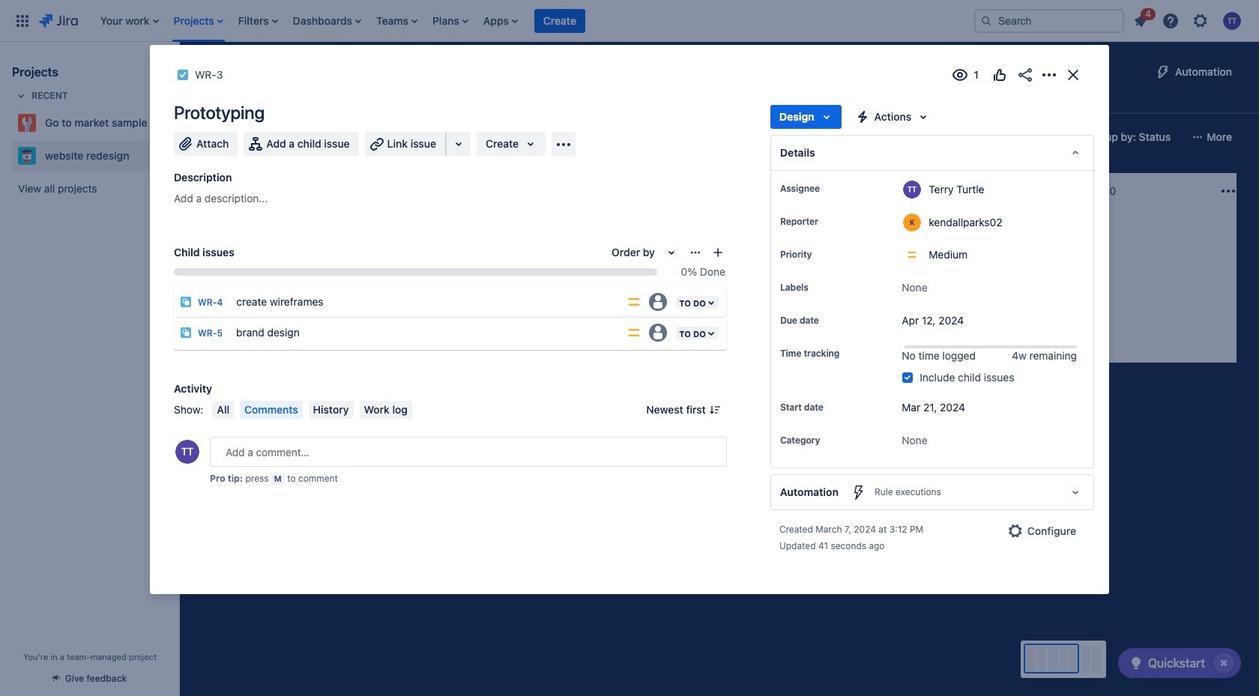 Task type: vqa. For each thing, say whether or not it's contained in the screenshot.
the 'Issue type: Sub-task' icon to the top
yes



Task type: describe. For each thing, give the bounding box(es) containing it.
close image
[[1065, 66, 1083, 84]]

check image
[[1128, 655, 1146, 673]]

Search board text field
[[199, 127, 313, 148]]

automation image
[[1155, 63, 1173, 81]]

labels pin to top. only you can see pinned fields. image
[[812, 282, 824, 294]]

actions image
[[1041, 66, 1059, 84]]

more information about kendallparks02 image
[[904, 214, 922, 232]]

automation element
[[771, 475, 1095, 511]]

priority: medium image
[[627, 295, 642, 310]]

more information about terry turtle image
[[904, 181, 922, 199]]

priority: medium image
[[627, 325, 642, 340]]

copy link to issue image
[[220, 68, 232, 80]]

add app image
[[555, 135, 573, 153]]

details element
[[771, 135, 1095, 171]]

dismiss quickstart image
[[1213, 652, 1237, 676]]

issue type: sub-task image for priority: medium image
[[180, 327, 192, 339]]

reporter pin to top. only you can see pinned fields. image
[[822, 216, 834, 228]]

due date pin to top. only you can see pinned fields. image
[[823, 315, 835, 327]]

add people image
[[385, 128, 403, 146]]

Search field
[[975, 9, 1125, 33]]



Task type: locate. For each thing, give the bounding box(es) containing it.
1 horizontal spatial medium image
[[796, 294, 808, 306]]

task image
[[177, 69, 189, 81]]

0 horizontal spatial medium image
[[585, 255, 597, 267]]

vote options: no one has voted for this issue yet. image
[[991, 66, 1009, 84]]

search image
[[981, 15, 993, 27]]

tab list
[[189, 87, 1002, 114]]

issue type: sub-task image for priority: medium icon
[[180, 296, 192, 308]]

1 issue type: sub-task image from the top
[[180, 296, 192, 308]]

1 horizontal spatial task image
[[423, 255, 435, 267]]

0 horizontal spatial task image
[[211, 255, 223, 267]]

Add a comment… field
[[210, 437, 727, 467]]

create child image
[[712, 247, 724, 259]]

jira image
[[39, 12, 78, 30], [39, 12, 78, 30]]

list item inside list
[[1128, 6, 1156, 33]]

None search field
[[975, 9, 1125, 33]]

collapse recent projects image
[[12, 87, 30, 105]]

banner
[[0, 0, 1260, 42]]

menu bar
[[210, 401, 415, 419]]

0 vertical spatial medium image
[[585, 255, 597, 267]]

assignee pin to top. only you can see pinned fields. image
[[823, 183, 835, 195]]

task image for the leftmost medium image
[[423, 255, 435, 267]]

task image for bottommost medium image
[[634, 294, 646, 306]]

2 issue type: sub-task image from the top
[[180, 327, 192, 339]]

1 horizontal spatial list
[[1128, 6, 1251, 34]]

0 horizontal spatial list
[[93, 0, 963, 42]]

task image for high icon
[[211, 255, 223, 267]]

issue type: sub-task image
[[180, 296, 192, 308], [180, 327, 192, 339]]

0 vertical spatial issue type: sub-task image
[[180, 296, 192, 308]]

1 vertical spatial medium image
[[796, 294, 808, 306]]

terry turtle image
[[1003, 273, 1021, 291]]

list
[[93, 0, 963, 42], [1128, 6, 1251, 34]]

due date: 20 march 2024 image
[[637, 274, 649, 286], [637, 274, 649, 286]]

link web pages and more image
[[450, 135, 468, 153]]

high image
[[373, 255, 385, 267]]

1 vertical spatial issue type: sub-task image
[[180, 327, 192, 339]]

list item
[[96, 0, 163, 42], [169, 0, 228, 42], [234, 0, 282, 42], [288, 0, 366, 42], [372, 0, 422, 42], [428, 0, 473, 42], [479, 0, 523, 42], [535, 0, 586, 42], [1128, 6, 1156, 33]]

issue actions image
[[690, 247, 702, 259]]

task image
[[211, 255, 223, 267], [423, 255, 435, 267], [634, 294, 646, 306]]

medium image
[[585, 255, 597, 267], [796, 294, 808, 306]]

primary element
[[9, 0, 963, 42]]

2 horizontal spatial task image
[[634, 294, 646, 306]]

dialog
[[150, 45, 1110, 595]]

tab
[[263, 87, 298, 114]]

show subtasks image
[[883, 300, 901, 318]]



